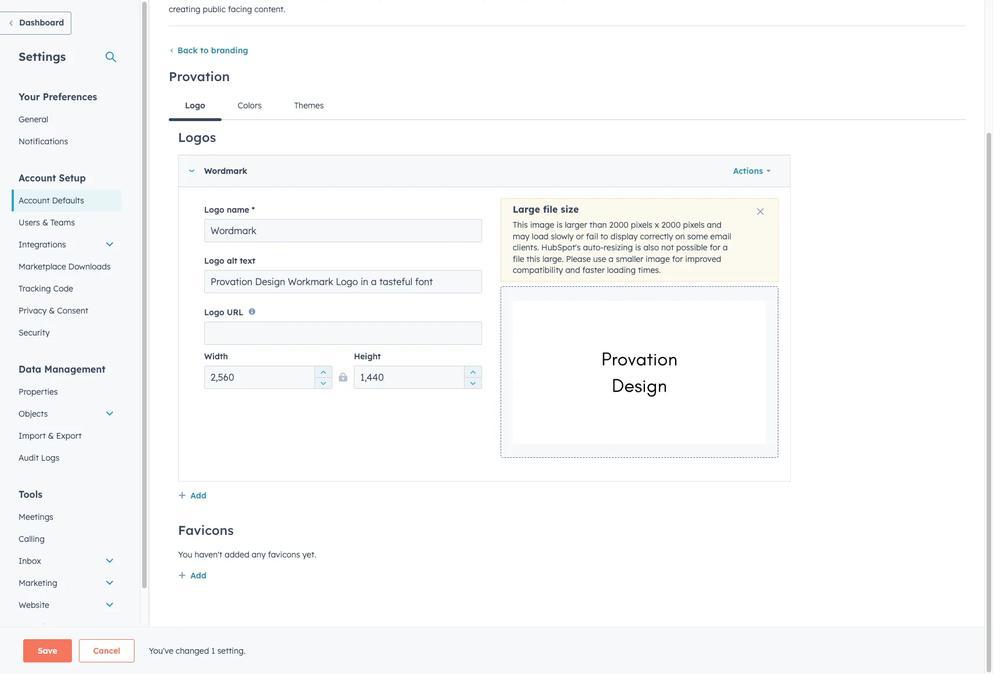 Task type: describe. For each thing, give the bounding box(es) containing it.
code
[[53, 284, 73, 294]]

settings
[[19, 49, 66, 64]]

you've changed 1 setting.
[[149, 647, 246, 657]]

creating
[[169, 4, 201, 15]]

audit
[[19, 453, 39, 464]]

2 you from the left
[[525, 0, 539, 1]]

users & teams
[[19, 218, 75, 228]]

privacy
[[19, 306, 47, 316]]

larger
[[565, 220, 588, 230]]

group for height
[[464, 366, 482, 390]]

integrations button
[[12, 234, 121, 256]]

show
[[356, 0, 376, 1]]

cancel
[[93, 647, 120, 657]]

security
[[19, 328, 50, 338]]

marketing
[[19, 579, 57, 589]]

ai assistants
[[19, 623, 69, 633]]

properties link
[[12, 381, 121, 403]]

account setup element
[[12, 172, 121, 344]]

Height text field
[[354, 366, 482, 390]]

1 horizontal spatial file
[[543, 204, 558, 215]]

choose
[[571, 0, 598, 1]]

will
[[493, 0, 505, 1]]

1 your from the left
[[184, 0, 201, 1]]

set your logo and colors for tools where you can show your branding. these settings will help you quickly choose brand options when creating public facing content.
[[169, 0, 676, 15]]

x
[[655, 220, 659, 230]]

themes
[[294, 100, 324, 111]]

loading
[[607, 265, 636, 276]]

1 horizontal spatial image
[[646, 254, 670, 265]]

account setup
[[19, 172, 86, 184]]

marketplace downloads link
[[12, 256, 121, 278]]

added
[[225, 550, 249, 561]]

yet.
[[303, 550, 316, 561]]

export
[[56, 431, 82, 442]]

Width text field
[[204, 366, 332, 390]]

height
[[354, 352, 381, 362]]

large
[[513, 204, 540, 215]]

notifications
[[19, 136, 68, 147]]

marketing button
[[12, 573, 121, 595]]

2 your from the left
[[378, 0, 395, 1]]

dashboard
[[19, 17, 64, 28]]

website button
[[12, 595, 121, 617]]

& for consent
[[49, 306, 55, 316]]

than
[[590, 220, 607, 230]]

1
[[211, 647, 215, 657]]

fail
[[587, 231, 598, 242]]

for inside set your logo and colors for tools where you can show your branding. these settings will help you quickly choose brand options when creating public facing content.
[[264, 0, 275, 1]]

auto-
[[583, 243, 604, 253]]

branding
[[211, 45, 248, 56]]

tools element
[[12, 489, 121, 661]]

display
[[611, 231, 638, 242]]

marketplace downloads
[[19, 262, 111, 272]]

or
[[576, 231, 584, 242]]

clients.
[[513, 243, 539, 253]]

account for account setup
[[19, 172, 56, 184]]

audit logs
[[19, 453, 59, 464]]

0 horizontal spatial to
[[200, 45, 209, 56]]

set
[[169, 0, 181, 1]]

calling
[[19, 535, 45, 545]]

colors link
[[222, 92, 278, 120]]

logo link
[[169, 92, 222, 121]]

when
[[656, 0, 676, 1]]

not
[[662, 243, 674, 253]]

provation
[[169, 68, 230, 85]]

dashboard link
[[0, 12, 72, 35]]

favicons
[[268, 550, 300, 561]]

logo alt text
[[204, 256, 256, 266]]

add for favicons
[[191, 571, 207, 581]]

general link
[[12, 109, 121, 131]]

quickly
[[542, 0, 568, 1]]

add for logos
[[191, 491, 207, 501]]

inbox button
[[12, 551, 121, 573]]

smaller
[[616, 254, 644, 265]]

any
[[252, 550, 266, 561]]

1 vertical spatial for
[[710, 243, 721, 253]]

cancel button
[[79, 640, 135, 663]]

logo for logo alt text
[[204, 256, 225, 266]]

hubspot's
[[542, 243, 581, 253]]

Logo alt text text field
[[204, 270, 482, 294]]

logo for logo name
[[204, 205, 225, 215]]

preferences
[[43, 91, 97, 103]]

haven't
[[195, 550, 222, 561]]

data
[[19, 364, 41, 376]]

management
[[44, 364, 105, 376]]

1 horizontal spatial is
[[635, 243, 641, 253]]

import & export
[[19, 431, 82, 442]]

& for export
[[48, 431, 54, 442]]

logo for logo
[[185, 100, 205, 111]]

logo url
[[204, 308, 244, 318]]



Task type: locate. For each thing, give the bounding box(es) containing it.
to right 'back'
[[200, 45, 209, 56]]

meetings
[[19, 512, 53, 523]]

0 horizontal spatial you
[[323, 0, 337, 1]]

0 vertical spatial to
[[200, 45, 209, 56]]

add button down the you
[[178, 569, 207, 584]]

tab list
[[169, 92, 966, 121]]

image
[[530, 220, 555, 230], [646, 254, 670, 265]]

properties
[[19, 387, 58, 398]]

1 vertical spatial add button
[[178, 569, 207, 584]]

tracking code
[[19, 284, 73, 294]]

back to branding
[[178, 45, 248, 56]]

back
[[178, 45, 198, 56]]

back to branding button
[[169, 45, 248, 56]]

consent
[[57, 306, 88, 316]]

2 group from the left
[[464, 366, 482, 390]]

0 vertical spatial account
[[19, 172, 56, 184]]

large.
[[543, 254, 564, 265]]

for down email
[[710, 243, 721, 253]]

caret image
[[188, 170, 195, 173]]

inbox
[[19, 557, 41, 567]]

logo for logo url
[[204, 308, 225, 318]]

your
[[19, 91, 40, 103]]

meetings link
[[12, 507, 121, 529]]

tools
[[19, 489, 42, 501]]

where
[[298, 0, 321, 1]]

0 vertical spatial image
[[530, 220, 555, 230]]

you left can
[[323, 0, 337, 1]]

pixels left x
[[631, 220, 653, 230]]

2 horizontal spatial for
[[710, 243, 721, 253]]

add down haven't on the left bottom of page
[[191, 571, 207, 581]]

use
[[593, 254, 607, 265]]

width
[[204, 352, 228, 362]]

1 vertical spatial file
[[513, 254, 525, 265]]

this
[[513, 220, 528, 230]]

you right help on the top right of page
[[525, 0, 539, 1]]

tracking code link
[[12, 278, 121, 300]]

0 vertical spatial and
[[222, 0, 237, 1]]

audit logs link
[[12, 447, 121, 470]]

themes link
[[278, 92, 340, 120]]

compatibility
[[513, 265, 563, 276]]

a down email
[[723, 243, 728, 253]]

2 vertical spatial &
[[48, 431, 54, 442]]

and
[[222, 0, 237, 1], [707, 220, 722, 230], [566, 265, 580, 276]]

1 horizontal spatial you
[[525, 0, 539, 1]]

1 horizontal spatial and
[[566, 265, 580, 276]]

0 vertical spatial &
[[42, 218, 48, 228]]

1 vertical spatial add
[[191, 571, 207, 581]]

assistants
[[30, 623, 69, 633]]

data management element
[[12, 363, 121, 470]]

is left also
[[635, 243, 641, 253]]

logo left alt
[[204, 256, 225, 266]]

settings
[[460, 0, 490, 1]]

file left size
[[543, 204, 558, 215]]

1 account from the top
[[19, 172, 56, 184]]

tools
[[277, 0, 296, 1]]

pixels
[[631, 220, 653, 230], [683, 220, 705, 230]]

0 horizontal spatial your
[[184, 0, 201, 1]]

users & teams link
[[12, 212, 121, 234]]

url
[[227, 308, 244, 318]]

content.
[[254, 4, 285, 15]]

& left export
[[48, 431, 54, 442]]

privacy & consent link
[[12, 300, 121, 322]]

logo left url
[[204, 308, 225, 318]]

options
[[625, 0, 654, 1]]

file down the clients.
[[513, 254, 525, 265]]

ai
[[19, 623, 28, 633]]

brand
[[600, 0, 623, 1]]

you
[[178, 550, 192, 561]]

import & export link
[[12, 425, 121, 447]]

group for width
[[314, 366, 332, 390]]

0 vertical spatial a
[[723, 243, 728, 253]]

and up facing
[[222, 0, 237, 1]]

& for teams
[[42, 218, 48, 228]]

1 vertical spatial and
[[707, 220, 722, 230]]

actions
[[734, 166, 763, 176]]

& inside data management element
[[48, 431, 54, 442]]

1 horizontal spatial to
[[601, 231, 609, 242]]

defaults
[[52, 196, 84, 206]]

2 add from the top
[[191, 571, 207, 581]]

privacy & consent
[[19, 306, 88, 316]]

1 horizontal spatial your
[[378, 0, 395, 1]]

this
[[527, 254, 541, 265]]

1 vertical spatial a
[[609, 254, 614, 265]]

0 horizontal spatial 2000
[[610, 220, 629, 230]]

your up creating
[[184, 0, 201, 1]]

image down also
[[646, 254, 670, 265]]

account up users
[[19, 196, 50, 206]]

calling link
[[12, 529, 121, 551]]

0 vertical spatial add button
[[178, 489, 207, 504]]

0 vertical spatial for
[[264, 0, 275, 1]]

2 account from the top
[[19, 196, 50, 206]]

account up account defaults
[[19, 172, 56, 184]]

1 vertical spatial image
[[646, 254, 670, 265]]

2 pixels from the left
[[683, 220, 705, 230]]

some
[[688, 231, 708, 242]]

1 horizontal spatial for
[[672, 254, 683, 265]]

logo inside tab list
[[185, 100, 205, 111]]

email
[[711, 231, 732, 242]]

add button up favicons
[[178, 489, 207, 504]]

1 horizontal spatial group
[[464, 366, 482, 390]]

your right show
[[378, 0, 395, 1]]

0 horizontal spatial file
[[513, 254, 525, 265]]

website
[[19, 601, 49, 611]]

name
[[227, 205, 249, 215]]

file
[[543, 204, 558, 215], [513, 254, 525, 265]]

tab list containing logo
[[169, 92, 966, 121]]

account for account defaults
[[19, 196, 50, 206]]

0 horizontal spatial a
[[609, 254, 614, 265]]

2 vertical spatial for
[[672, 254, 683, 265]]

1 add button from the top
[[178, 489, 207, 504]]

for
[[264, 0, 275, 1], [710, 243, 721, 253], [672, 254, 683, 265]]

0 horizontal spatial pixels
[[631, 220, 653, 230]]

correctly
[[640, 231, 674, 242]]

colors
[[239, 0, 262, 1]]

your
[[184, 0, 201, 1], [378, 0, 395, 1]]

2 2000 from the left
[[662, 220, 681, 230]]

0 vertical spatial file
[[543, 204, 558, 215]]

to inside "large file size this image is larger than 2000 pixels x 2000 pixels and may load slowly or fail to display correctly on some email clients. hubspot's auto-resizing is also not possible for a file this large. please use a smaller image for improved compatibility and faster loading times."
[[601, 231, 609, 242]]

a right 'use'
[[609, 254, 614, 265]]

security link
[[12, 322, 121, 344]]

1 group from the left
[[314, 366, 332, 390]]

1 vertical spatial &
[[49, 306, 55, 316]]

add
[[191, 491, 207, 501], [191, 571, 207, 581]]

1 vertical spatial to
[[601, 231, 609, 242]]

integrations
[[19, 240, 66, 250]]

2000 up display
[[610, 220, 629, 230]]

for down not at the right of page
[[672, 254, 683, 265]]

add button for logos
[[178, 489, 207, 504]]

and up email
[[707, 220, 722, 230]]

can
[[340, 0, 354, 1]]

users
[[19, 218, 40, 228]]

0 vertical spatial is
[[557, 220, 563, 230]]

teams
[[50, 218, 75, 228]]

1 you from the left
[[323, 0, 337, 1]]

size
[[561, 204, 579, 215]]

0 horizontal spatial and
[[222, 0, 237, 1]]

objects button
[[12, 403, 121, 425]]

1 horizontal spatial a
[[723, 243, 728, 253]]

1 vertical spatial account
[[19, 196, 50, 206]]

2000 right x
[[662, 220, 681, 230]]

& inside 'link'
[[42, 218, 48, 228]]

your preferences element
[[12, 91, 121, 153]]

please
[[566, 254, 591, 265]]

image up load
[[530, 220, 555, 230]]

and inside set your logo and colors for tools where you can show your branding. these settings will help you quickly choose brand options when creating public facing content.
[[222, 0, 237, 1]]

logs
[[41, 453, 59, 464]]

large file size alert
[[501, 198, 779, 282]]

is up the slowly
[[557, 220, 563, 230]]

logo left name
[[204, 205, 225, 215]]

for up content. at the left of page
[[264, 0, 275, 1]]

to right fail
[[601, 231, 609, 242]]

and down please
[[566, 265, 580, 276]]

0 vertical spatial add
[[191, 491, 207, 501]]

Logo URL text field
[[204, 322, 482, 346]]

logo
[[203, 0, 220, 1]]

logo down provation
[[185, 100, 205, 111]]

0 horizontal spatial group
[[314, 366, 332, 390]]

0 horizontal spatial image
[[530, 220, 555, 230]]

large file size this image is larger than 2000 pixels x 2000 pixels and may load slowly or fail to display correctly on some email clients. hubspot's auto-resizing is also not possible for a file this large. please use a smaller image for improved compatibility and faster loading times.
[[513, 204, 732, 276]]

1 pixels from the left
[[631, 220, 653, 230]]

general
[[19, 114, 48, 125]]

times.
[[638, 265, 661, 276]]

changed
[[176, 647, 209, 657]]

also
[[644, 243, 659, 253]]

add button
[[178, 489, 207, 504], [178, 569, 207, 584]]

add up favicons
[[191, 491, 207, 501]]

account
[[19, 172, 56, 184], [19, 196, 50, 206]]

your preferences
[[19, 91, 97, 103]]

close image
[[757, 208, 764, 215]]

you haven't added any favicons yet.
[[178, 550, 316, 561]]

improved
[[686, 254, 722, 265]]

1 2000 from the left
[[610, 220, 629, 230]]

logo name
[[204, 205, 249, 215]]

these
[[436, 0, 458, 1]]

2 add button from the top
[[178, 569, 207, 584]]

2 vertical spatial and
[[566, 265, 580, 276]]

logo
[[185, 100, 205, 111], [204, 205, 225, 215], [204, 256, 225, 266], [204, 308, 225, 318]]

resizing
[[604, 243, 633, 253]]

& right "privacy" on the top of page
[[49, 306, 55, 316]]

0 horizontal spatial is
[[557, 220, 563, 230]]

1 vertical spatial is
[[635, 243, 641, 253]]

1 add from the top
[[191, 491, 207, 501]]

2 horizontal spatial and
[[707, 220, 722, 230]]

group
[[314, 366, 332, 390], [464, 366, 482, 390]]

1 horizontal spatial 2000
[[662, 220, 681, 230]]

0 horizontal spatial for
[[264, 0, 275, 1]]

save
[[38, 647, 57, 657]]

& right users
[[42, 218, 48, 228]]

facing
[[228, 4, 252, 15]]

Logo name text field
[[204, 219, 482, 243]]

pixels up some
[[683, 220, 705, 230]]

add button for favicons
[[178, 569, 207, 584]]

objects
[[19, 409, 48, 420]]

1 horizontal spatial pixels
[[683, 220, 705, 230]]



Task type: vqa. For each thing, say whether or not it's contained in the screenshot.
Add corresponding to Logos
yes



